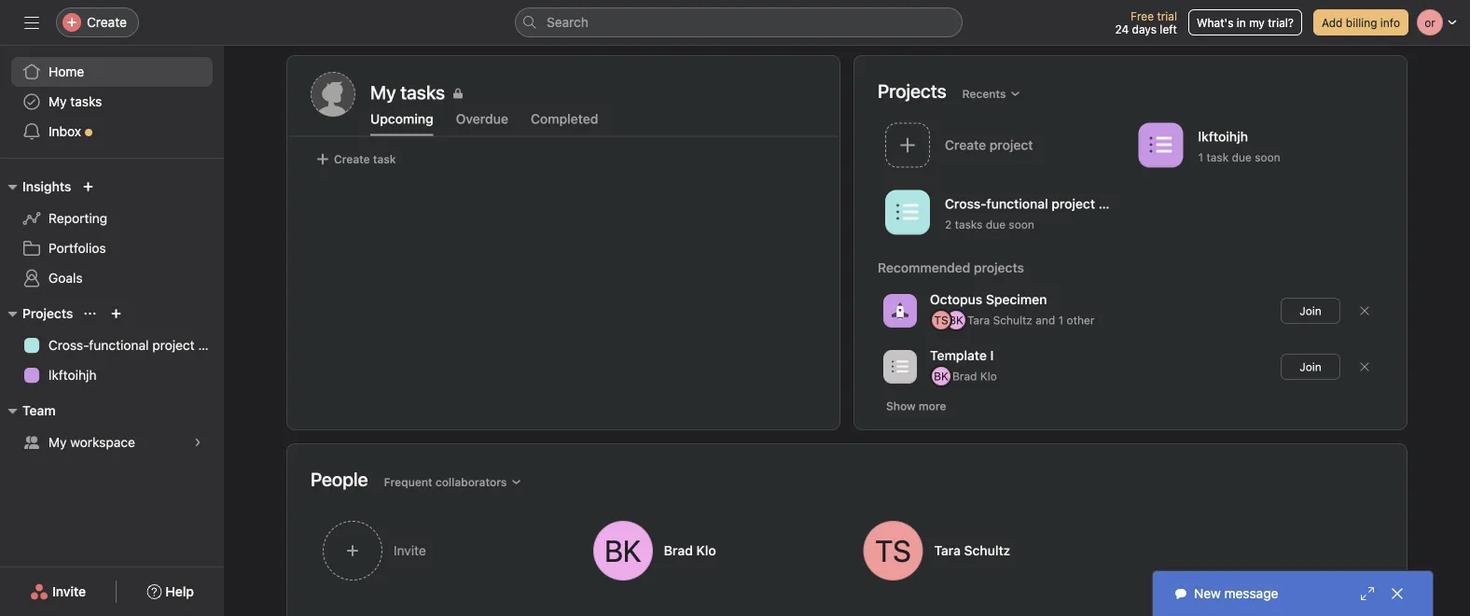 Task type: locate. For each thing, give the bounding box(es) containing it.
team button
[[0, 399, 56, 422]]

1 vertical spatial cross-
[[49, 337, 89, 353]]

teams element
[[0, 394, 224, 461]]

collaborators
[[436, 476, 507, 489]]

1 vertical spatial due
[[986, 218, 1006, 231]]

trial
[[1158, 9, 1178, 22]]

1 vertical spatial functional
[[89, 337, 149, 353]]

1 right and
[[1059, 314, 1064, 327]]

bk right ts
[[949, 314, 964, 327]]

0 vertical spatial join button
[[1281, 298, 1341, 324]]

0 vertical spatial my
[[49, 94, 67, 109]]

1 vertical spatial bk
[[934, 370, 949, 383]]

tara schultz and 1 other
[[968, 314, 1095, 327]]

1 vertical spatial plan
[[198, 337, 224, 353]]

tara schultz button
[[852, 510, 1115, 592]]

join button left dismiss recommendation icon
[[1281, 354, 1341, 380]]

new message
[[1195, 586, 1279, 601]]

0 vertical spatial due
[[1233, 151, 1252, 164]]

functional down 'create project' link
[[987, 196, 1049, 211]]

task inside lkftoihjh 1 task due soon
[[1207, 151, 1229, 164]]

1 my from the top
[[49, 94, 67, 109]]

1 vertical spatial lkftoihjh
[[49, 367, 97, 383]]

brad klo button
[[581, 510, 844, 592]]

recents
[[963, 87, 1007, 100]]

0 horizontal spatial projects
[[22, 306, 73, 321]]

frequent collaborators button
[[376, 469, 530, 495]]

create up home link on the top of the page
[[87, 14, 127, 30]]

add billing info button
[[1314, 9, 1409, 35]]

1 horizontal spatial cross-
[[945, 196, 987, 211]]

0 horizontal spatial plan
[[198, 337, 224, 353]]

trial?
[[1269, 16, 1295, 29]]

0 horizontal spatial create
[[87, 14, 127, 30]]

tasks
[[70, 94, 102, 109], [955, 218, 983, 231]]

create task button
[[311, 146, 401, 172]]

schultz
[[994, 314, 1033, 327]]

0 vertical spatial lkftoihjh
[[1199, 129, 1249, 144]]

create for create task
[[334, 153, 370, 166]]

octopus specimen
[[931, 292, 1048, 307]]

my tasks link
[[371, 79, 817, 106]]

1 join from the top
[[1300, 304, 1322, 317]]

1 vertical spatial invite
[[52, 584, 86, 599]]

plan
[[1099, 196, 1126, 211], [198, 337, 224, 353]]

0 horizontal spatial 1
[[1059, 314, 1064, 327]]

show more
[[887, 399, 947, 413]]

1 horizontal spatial project
[[1052, 196, 1096, 211]]

lkftoihjh
[[1199, 129, 1249, 144], [49, 367, 97, 383]]

expand new message image
[[1361, 586, 1376, 601]]

cross- down show options, current sort, top icon
[[49, 337, 89, 353]]

lkftoihjh for lkftoihjh
[[49, 367, 97, 383]]

and
[[1036, 314, 1056, 327]]

functional inside "cross-functional project plan 2 tasks due soon"
[[987, 196, 1049, 211]]

create inside button
[[334, 153, 370, 166]]

1 vertical spatial create
[[334, 153, 370, 166]]

tasks right "2"
[[955, 218, 983, 231]]

projects left recents
[[878, 80, 947, 102]]

1 vertical spatial project
[[152, 337, 195, 353]]

project down 'create project' link
[[1052, 196, 1096, 211]]

search
[[547, 14, 589, 30]]

insights element
[[0, 170, 224, 297]]

project
[[1052, 196, 1096, 211], [152, 337, 195, 353]]

0 vertical spatial cross-
[[945, 196, 987, 211]]

overdue button
[[456, 111, 509, 136]]

0 vertical spatial project
[[1052, 196, 1096, 211]]

task inside button
[[373, 153, 396, 166]]

0 horizontal spatial functional
[[89, 337, 149, 353]]

lkftoihjh inside lkftoihjh link
[[49, 367, 97, 383]]

task down upcoming button on the top left of the page
[[373, 153, 396, 166]]

bk left brad
[[934, 370, 949, 383]]

due right "2"
[[986, 218, 1006, 231]]

functional up lkftoihjh link
[[89, 337, 149, 353]]

1 vertical spatial list image
[[892, 358, 909, 375]]

bk
[[949, 314, 964, 327], [934, 370, 949, 383]]

project for cross-functional project plan
[[152, 337, 195, 353]]

1 vertical spatial projects
[[22, 306, 73, 321]]

0 horizontal spatial soon
[[1009, 218, 1035, 231]]

1 horizontal spatial bk
[[949, 314, 964, 327]]

projects element
[[0, 297, 224, 394]]

create inside "dropdown button"
[[87, 14, 127, 30]]

my for my tasks
[[49, 94, 67, 109]]

0 vertical spatial 1
[[1199, 151, 1204, 164]]

due
[[1233, 151, 1252, 164], [986, 218, 1006, 231]]

1 horizontal spatial task
[[1207, 151, 1229, 164]]

my inside "teams" element
[[49, 434, 67, 450]]

1 vertical spatial my
[[49, 434, 67, 450]]

plan inside cross-functional project plan link
[[198, 337, 224, 353]]

lkftoihjh up team
[[49, 367, 97, 383]]

1 vertical spatial 1
[[1059, 314, 1064, 327]]

insights button
[[0, 175, 71, 198]]

team
[[22, 403, 56, 418]]

functional for cross-functional project plan 2 tasks due soon
[[987, 196, 1049, 211]]

1 vertical spatial soon
[[1009, 218, 1035, 231]]

my tasks
[[49, 94, 102, 109]]

my tasks link
[[11, 87, 213, 117]]

close image
[[1391, 586, 1406, 601]]

1 vertical spatial join
[[1300, 360, 1322, 373]]

0 horizontal spatial task
[[373, 153, 396, 166]]

my up inbox
[[49, 94, 67, 109]]

tara
[[968, 314, 990, 327]]

list image
[[897, 201, 919, 224], [892, 358, 909, 375]]

list image left "2"
[[897, 201, 919, 224]]

2 join button from the top
[[1281, 354, 1341, 380]]

2 my from the top
[[49, 434, 67, 450]]

0 horizontal spatial due
[[986, 218, 1006, 231]]

1 horizontal spatial tasks
[[955, 218, 983, 231]]

lkftoihjh right list image
[[1199, 129, 1249, 144]]

join button
[[1281, 298, 1341, 324], [1281, 354, 1341, 380]]

1 join button from the top
[[1281, 298, 1341, 324]]

0 horizontal spatial cross-
[[49, 337, 89, 353]]

cross- for cross-functional project plan 2 tasks due soon
[[945, 196, 987, 211]]

my inside global element
[[49, 94, 67, 109]]

0 horizontal spatial invite
[[52, 584, 86, 599]]

invite inside button
[[52, 584, 86, 599]]

0 horizontal spatial project
[[152, 337, 195, 353]]

1 vertical spatial join button
[[1281, 354, 1341, 380]]

inbox link
[[11, 117, 213, 147]]

recents button
[[955, 81, 1030, 107]]

0 vertical spatial functional
[[987, 196, 1049, 211]]

1 horizontal spatial due
[[1233, 151, 1252, 164]]

create project link
[[878, 117, 1132, 176]]

dismiss recommendation image
[[1360, 361, 1371, 372]]

join
[[1300, 304, 1322, 317], [1300, 360, 1322, 373]]

project inside "cross-functional project plan 2 tasks due soon"
[[1052, 196, 1096, 211]]

0 vertical spatial create
[[87, 14, 127, 30]]

due inside lkftoihjh 1 task due soon
[[1233, 151, 1252, 164]]

due right list image
[[1233, 151, 1252, 164]]

project for cross-functional project plan 2 tasks due soon
[[1052, 196, 1096, 211]]

global element
[[0, 46, 224, 158]]

rocket image
[[892, 302, 909, 319]]

due inside "cross-functional project plan 2 tasks due soon"
[[986, 218, 1006, 231]]

upcoming button
[[371, 111, 434, 136]]

join left dismiss recommendation icon
[[1300, 360, 1322, 373]]

cross-functional project plan 2 tasks due soon
[[945, 196, 1126, 231]]

projects down goals
[[22, 306, 73, 321]]

help button
[[135, 575, 206, 609]]

cross- inside "cross-functional project plan 2 tasks due soon"
[[945, 196, 987, 211]]

join for specimen
[[1300, 304, 1322, 317]]

my
[[49, 94, 67, 109], [49, 434, 67, 450]]

1 horizontal spatial 1
[[1199, 151, 1204, 164]]

cross- inside projects element
[[49, 337, 89, 353]]

create down "add profile photo"
[[334, 153, 370, 166]]

join button left dismiss recommendation image
[[1281, 298, 1341, 324]]

plan inside "cross-functional project plan 2 tasks due soon"
[[1099, 196, 1126, 211]]

plan for cross-functional project plan
[[198, 337, 224, 353]]

0 vertical spatial join
[[1300, 304, 1322, 317]]

1
[[1199, 151, 1204, 164], [1059, 314, 1064, 327]]

create task
[[334, 153, 396, 166]]

2 join from the top
[[1300, 360, 1322, 373]]

1 horizontal spatial plan
[[1099, 196, 1126, 211]]

0 vertical spatial tasks
[[70, 94, 102, 109]]

list image up show
[[892, 358, 909, 375]]

see details, my workspace image
[[192, 437, 203, 448]]

cross-functional project plan
[[49, 337, 224, 353]]

show options, current sort, top image
[[84, 308, 96, 319]]

1 horizontal spatial create
[[334, 153, 370, 166]]

1 horizontal spatial invite
[[394, 543, 426, 558]]

functional inside projects element
[[89, 337, 149, 353]]

1 right list image
[[1199, 151, 1204, 164]]

projects
[[878, 80, 947, 102], [22, 306, 73, 321]]

0 vertical spatial plan
[[1099, 196, 1126, 211]]

1 horizontal spatial soon
[[1256, 151, 1281, 164]]

0 vertical spatial invite
[[394, 543, 426, 558]]

1 horizontal spatial lkftoihjh
[[1199, 129, 1249, 144]]

lkftoihjh inside lkftoihjh 1 task due soon
[[1199, 129, 1249, 144]]

1 horizontal spatial projects
[[878, 80, 947, 102]]

new image
[[82, 181, 94, 192]]

octopus specimen link
[[931, 292, 1048, 307]]

task right list image
[[1207, 151, 1229, 164]]

cross- up "2"
[[945, 196, 987, 211]]

0 horizontal spatial lkftoihjh
[[49, 367, 97, 383]]

2
[[945, 218, 952, 231]]

1 vertical spatial tasks
[[955, 218, 983, 231]]

0 horizontal spatial bk
[[934, 370, 949, 383]]

join button for template i
[[1281, 354, 1341, 380]]

search button
[[515, 7, 963, 37]]

tasks down home
[[70, 94, 102, 109]]

show more button
[[878, 393, 955, 419]]

task
[[1207, 151, 1229, 164], [373, 153, 396, 166]]

0 vertical spatial soon
[[1256, 151, 1281, 164]]

my down team
[[49, 434, 67, 450]]

1 horizontal spatial functional
[[987, 196, 1049, 211]]

0 vertical spatial projects
[[878, 80, 947, 102]]

join left dismiss recommendation image
[[1300, 304, 1322, 317]]

project up lkftoihjh link
[[152, 337, 195, 353]]

0 horizontal spatial tasks
[[70, 94, 102, 109]]

invite
[[394, 543, 426, 558], [52, 584, 86, 599]]

what's in my trial?
[[1197, 16, 1295, 29]]

help
[[165, 584, 194, 599]]

project inside cross-functional project plan link
[[152, 337, 195, 353]]



Task type: describe. For each thing, give the bounding box(es) containing it.
soon inside lkftoihjh 1 task due soon
[[1256, 151, 1281, 164]]

portfolios
[[49, 240, 106, 256]]

my workspace link
[[11, 427, 213, 457]]

home
[[49, 64, 84, 79]]

my tasks
[[371, 81, 445, 103]]

my
[[1250, 16, 1266, 29]]

add profile photo image
[[311, 72, 356, 117]]

template i link
[[931, 348, 994, 363]]

more
[[919, 399, 947, 413]]

free
[[1131, 9, 1155, 22]]

upcoming
[[371, 111, 434, 126]]

workspace
[[70, 434, 135, 450]]

template i
[[931, 348, 994, 363]]

brad
[[953, 370, 978, 383]]

people
[[311, 468, 368, 490]]

octopus
[[931, 292, 983, 307]]

i
[[991, 348, 994, 363]]

insights
[[22, 179, 71, 194]]

portfolios link
[[11, 233, 213, 263]]

left
[[1160, 22, 1178, 35]]

add billing info
[[1323, 16, 1401, 29]]

lkftoihjh 1 task due soon
[[1199, 129, 1281, 164]]

free trial 24 days left
[[1116, 9, 1178, 35]]

lkftoihjh for lkftoihjh 1 task due soon
[[1199, 129, 1249, 144]]

my workspace
[[49, 434, 135, 450]]

add
[[1323, 16, 1343, 29]]

overdue
[[456, 111, 509, 126]]

hide sidebar image
[[24, 15, 39, 30]]

dismiss recommendation image
[[1360, 305, 1371, 316]]

in
[[1237, 16, 1247, 29]]

new project or portfolio image
[[111, 308, 122, 319]]

goals
[[49, 270, 83, 286]]

my for my workspace
[[49, 434, 67, 450]]

info
[[1381, 16, 1401, 29]]

tasks inside "cross-functional project plan 2 tasks due soon"
[[955, 218, 983, 231]]

tara schultz
[[935, 543, 1011, 558]]

create project
[[945, 137, 1034, 153]]

completed button
[[531, 111, 599, 136]]

ts
[[935, 314, 949, 327]]

completed
[[531, 111, 599, 126]]

create button
[[56, 7, 139, 37]]

projects button
[[0, 302, 73, 325]]

frequent
[[384, 476, 433, 489]]

functional for cross-functional project plan
[[89, 337, 149, 353]]

show
[[887, 399, 916, 413]]

home link
[[11, 57, 213, 87]]

template
[[931, 348, 987, 363]]

invite inside dropdown button
[[394, 543, 426, 558]]

1 inside lkftoihjh 1 task due soon
[[1199, 151, 1204, 164]]

plan for cross-functional project plan 2 tasks due soon
[[1099, 196, 1126, 211]]

list image
[[1150, 134, 1173, 156]]

join button for octopus specimen
[[1281, 298, 1341, 324]]

tasks inside global element
[[70, 94, 102, 109]]

brad klo
[[953, 370, 998, 383]]

soon inside "cross-functional project plan 2 tasks due soon"
[[1009, 218, 1035, 231]]

reporting link
[[11, 203, 213, 233]]

goals link
[[11, 263, 213, 293]]

recommended projects
[[878, 260, 1025, 275]]

0 vertical spatial list image
[[897, 201, 919, 224]]

inbox
[[49, 124, 81, 139]]

frequent collaborators
[[384, 476, 507, 489]]

klo
[[981, 370, 998, 383]]

cross- for cross-functional project plan
[[49, 337, 89, 353]]

billing
[[1347, 16, 1378, 29]]

what's in my trial? button
[[1189, 9, 1303, 35]]

search list box
[[515, 7, 963, 37]]

invite button
[[311, 510, 574, 592]]

0 vertical spatial bk
[[949, 314, 964, 327]]

lkftoihjh link
[[11, 360, 213, 390]]

cross-functional project plan link
[[11, 330, 224, 360]]

reporting
[[49, 210, 107, 226]]

what's
[[1197, 16, 1234, 29]]

specimen
[[986, 292, 1048, 307]]

other
[[1067, 314, 1095, 327]]

join for i
[[1300, 360, 1322, 373]]

24
[[1116, 22, 1130, 35]]

days
[[1133, 22, 1157, 35]]

brad klo
[[664, 543, 717, 558]]

projects inside projects dropdown button
[[22, 306, 73, 321]]

invite button
[[18, 575, 98, 609]]

create for create
[[87, 14, 127, 30]]



Task type: vqa. For each thing, say whether or not it's contained in the screenshot.
links
no



